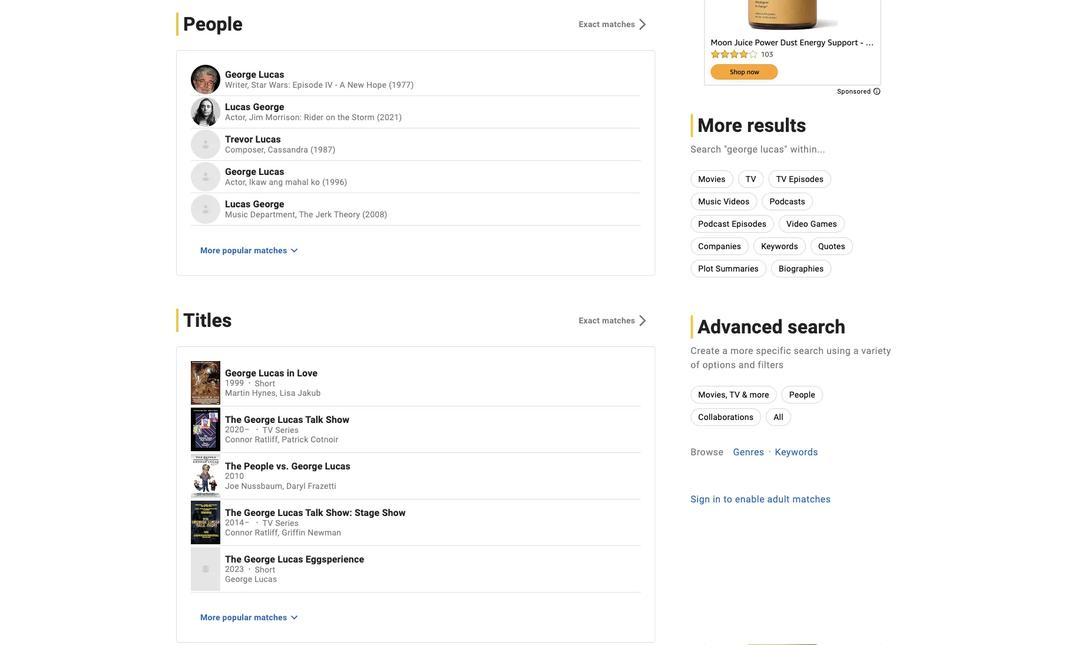 Task type: describe. For each thing, give the bounding box(es) containing it.
options
[[703, 359, 736, 370]]

more inside button
[[750, 390, 770, 400]]

lisa
[[280, 389, 296, 398]]

in inside button
[[713, 494, 721, 505]]

george inside george lucas writer, star wars: episode iv - a new hope (1977)
[[225, 69, 256, 80]]

popular for titles
[[223, 613, 252, 623]]

griffin
[[282, 528, 306, 538]]

plot
[[699, 264, 714, 274]]

sign in to enable adult matches button
[[691, 492, 832, 506]]

music videos button
[[691, 193, 758, 210]]

martin
[[225, 389, 250, 398]]

matches inside the sign in to enable adult matches button
[[793, 494, 832, 505]]

1 vertical spatial keywords
[[776, 447, 819, 458]]

1999
[[225, 379, 244, 388]]

stage
[[355, 507, 380, 519]]

lucas"
[[761, 144, 788, 155]]

episode
[[293, 80, 323, 90]]

expand more image
[[287, 611, 301, 625]]

tv up podcasts
[[777, 174, 787, 184]]

collaborations
[[699, 412, 754, 422]]

games
[[811, 219, 838, 229]]

0 vertical spatial keywords button
[[754, 238, 806, 255]]

arrow right image
[[636, 314, 650, 328]]

podcast episodes button
[[691, 215, 775, 233]]

video games button
[[779, 215, 845, 233]]

lucas inside lucas george music department, the jerk theory (2008)
[[225, 199, 251, 210]]

popular for people
[[223, 246, 252, 255]]

ikaw
[[249, 177, 267, 187]]

jim
[[249, 113, 263, 122]]

george up george lucas
[[244, 554, 275, 565]]

tv up "connor ratliff, patrick cotnoir"
[[263, 425, 273, 435]]

tv up videos on the top of the page
[[746, 174, 757, 184]]

specific
[[757, 345, 792, 356]]

people inside people button
[[790, 390, 816, 400]]

people inside the people vs. george lucas 2010 joe nussbaum, daryl frazetti
[[244, 461, 274, 472]]

george lucas in love button
[[225, 368, 641, 379]]

actor, for lucas george
[[225, 113, 247, 122]]

cassandra
[[268, 145, 308, 155]]

the for the george lucas eggsperience
[[225, 554, 242, 565]]

genres
[[734, 447, 765, 458]]

video games
[[787, 219, 838, 229]]

daryl
[[286, 482, 306, 492]]

george lucas button for george lucas actor, ikaw ang mahal ko (1996)
[[225, 166, 641, 177]]

more popular matches button for titles
[[191, 607, 307, 628]]

wars:
[[269, 80, 291, 90]]

connor for the george lucas talk show
[[225, 435, 253, 445]]

arrow right image
[[636, 17, 650, 31]]

collaborations button
[[691, 409, 762, 426]]

short for george
[[255, 565, 276, 575]]

the george lucas talk show button
[[225, 414, 641, 425]]

george lucas button for george lucas writer, star wars: episode iv - a new hope (1977)
[[225, 69, 641, 80]]

talk for show:
[[306, 507, 324, 519]]

1 vertical spatial keywords button
[[776, 445, 819, 459]]

inline image
[[201, 172, 210, 182]]

quotes
[[819, 241, 846, 251]]

tv episodes
[[777, 174, 824, 184]]

2020–
[[225, 425, 252, 435]]

trevor lucas composer, cassandra (1987)
[[225, 134, 336, 155]]

lucas inside george lucas writer, star wars: episode iv - a new hope (1977)
[[259, 69, 284, 80]]

lucas inside the people vs. george lucas 2010 joe nussbaum, daryl frazetti
[[325, 461, 351, 472]]

expand more image
[[287, 243, 301, 258]]

exact for titles
[[579, 316, 600, 325]]

george down hynes,
[[244, 414, 275, 425]]

connor ratliff, griffin newman
[[225, 528, 341, 538]]

more popular matches button for people
[[191, 240, 307, 261]]

trevor
[[225, 134, 253, 145]]

the for the people vs. george lucas 2010 joe nussbaum, daryl frazetti
[[225, 461, 242, 472]]

the george lucas eggsperience
[[225, 554, 364, 565]]

patrick
[[282, 435, 309, 445]]

music inside button
[[699, 197, 722, 206]]

george lucas writer, star wars: episode iv - a new hope (1977)
[[225, 69, 414, 90]]

episodes for tv episodes
[[789, 174, 824, 184]]

george lucas in love
[[225, 368, 318, 379]]

the george lucas eggsperience button
[[225, 554, 641, 565]]

search inside create a more specific search using a variety of options and filters
[[794, 345, 824, 356]]

the inside lucas george music department, the jerk theory (2008)
[[299, 210, 313, 220]]

tv button
[[738, 170, 764, 188]]

all button
[[766, 409, 792, 426]]

"george
[[724, 144, 758, 155]]

eggsperience
[[306, 554, 364, 565]]

2014–
[[225, 518, 252, 528]]

keywords inside button
[[762, 241, 799, 251]]

advanced
[[698, 316, 783, 338]]

exact for people
[[579, 19, 600, 29]]

writer,
[[225, 80, 249, 90]]

lucas george music department, the jerk theory (2008)
[[225, 199, 388, 220]]

-
[[335, 80, 338, 90]]

more for titles
[[200, 613, 220, 623]]

morrison:
[[266, 113, 302, 122]]

(2008)
[[363, 210, 388, 220]]

create
[[691, 345, 720, 356]]

titles
[[183, 309, 232, 332]]

2010
[[225, 472, 244, 482]]

people button
[[782, 386, 824, 404]]

series for show:
[[275, 518, 299, 528]]

inline image for trevor lucas
[[201, 140, 210, 149]]

(1977)
[[389, 80, 414, 90]]

connor for the george lucas talk show: stage show
[[225, 528, 253, 538]]

martin hynes, lisa jakub
[[225, 389, 321, 398]]

adult
[[768, 494, 790, 505]]

the people vs. george lucas (2010) image
[[191, 454, 220, 498]]

george down nussbaum,
[[244, 507, 275, 519]]

lucas inside the george lucas actor, ikaw ang mahal ko (1996)
[[259, 166, 284, 177]]

videos
[[724, 197, 750, 206]]

frazetti
[[308, 482, 337, 492]]

iv
[[325, 80, 333, 90]]

within...
[[791, 144, 826, 155]]

the george lucas talk show (2020) image
[[191, 408, 220, 452]]

george inside lucas george actor, jim morrison: rider on the storm (2021)
[[253, 101, 284, 113]]

lucas up griffin
[[278, 507, 303, 519]]

lucas inside lucas george actor, jim morrison: rider on the storm (2021)
[[225, 101, 251, 113]]

search
[[691, 144, 722, 155]]

browse
[[691, 447, 724, 458]]

talk for show
[[306, 414, 324, 425]]

lucas down the george lucas eggsperience
[[255, 575, 277, 585]]

the
[[338, 113, 350, 122]]



Task type: vqa. For each thing, say whether or not it's contained in the screenshot.
second Short from the bottom
yes



Task type: locate. For each thing, give the bounding box(es) containing it.
1 exact matches from the top
[[579, 19, 636, 29]]

lucas
[[259, 69, 284, 80], [225, 101, 251, 113], [256, 134, 281, 145], [259, 166, 284, 177], [225, 199, 251, 210], [259, 368, 284, 379], [278, 414, 303, 425], [325, 461, 351, 472], [278, 507, 303, 519], [278, 554, 303, 565], [255, 575, 277, 585]]

1 talk from the top
[[306, 414, 324, 425]]

ratliff,
[[255, 435, 280, 445], [255, 528, 280, 538]]

the george lucas talk show
[[225, 414, 350, 425]]

1 tv series from the top
[[263, 425, 299, 435]]

lucas down the jim
[[256, 134, 281, 145]]

1 vertical spatial exact matches
[[579, 316, 636, 325]]

companies
[[699, 241, 742, 251]]

0 vertical spatial short
[[255, 379, 276, 388]]

podcast episodes
[[699, 219, 767, 229]]

more popular matches down george lucas
[[200, 613, 287, 623]]

1 series from the top
[[275, 425, 299, 435]]

1 connor from the top
[[225, 435, 253, 445]]

george lucas image
[[191, 65, 220, 94]]

a right using
[[854, 345, 859, 356]]

1 vertical spatial ratliff,
[[255, 528, 280, 538]]

hynes,
[[252, 389, 278, 398]]

more
[[698, 114, 743, 136], [200, 246, 220, 255], [200, 613, 220, 623]]

2 a from the left
[[854, 345, 859, 356]]

series up "connor ratliff, patrick cotnoir"
[[275, 425, 299, 435]]

1 horizontal spatial music
[[699, 197, 722, 206]]

george up the 'martin'
[[225, 368, 256, 379]]

2 connor from the top
[[225, 528, 253, 538]]

more
[[731, 345, 754, 356], [750, 390, 770, 400]]

talk up newman
[[306, 507, 324, 519]]

george up daryl
[[291, 461, 323, 472]]

1 popular from the top
[[223, 246, 252, 255]]

2 popular from the top
[[223, 613, 252, 623]]

1 ratliff, from the top
[[255, 435, 280, 445]]

0 horizontal spatial people
[[183, 13, 243, 35]]

on
[[326, 113, 336, 122]]

episodes
[[789, 174, 824, 184], [732, 219, 767, 229]]

keywords button
[[754, 238, 806, 255], [776, 445, 819, 459]]

the george lucas talk show: stage show button
[[225, 507, 641, 519]]

0 vertical spatial exact matches button
[[570, 14, 656, 35]]

0 vertical spatial popular
[[223, 246, 252, 255]]

0 vertical spatial music
[[699, 197, 722, 206]]

george lucas
[[225, 575, 277, 585]]

george inside the people vs. george lucas 2010 joe nussbaum, daryl frazetti
[[291, 461, 323, 472]]

lucas down griffin
[[278, 554, 303, 565]]

1 exact matches button from the top
[[570, 14, 656, 35]]

show right stage
[[382, 507, 406, 519]]

video
[[787, 219, 809, 229]]

actor, for george lucas
[[225, 177, 247, 187]]

tv series up connor ratliff, griffin newman on the bottom left
[[263, 518, 299, 528]]

1 vertical spatial short
[[255, 565, 276, 575]]

the for the george lucas talk show: stage show
[[225, 507, 242, 519]]

keywords down all button
[[776, 447, 819, 458]]

1 horizontal spatial show
[[382, 507, 406, 519]]

the people vs. george lucas 2010 joe nussbaum, daryl frazetti
[[225, 461, 351, 492]]

george lucas actor, ikaw ang mahal ko (1996)
[[225, 166, 348, 187]]

more popular matches button down department,
[[191, 240, 307, 261]]

lucas up frazetti on the left bottom of page
[[325, 461, 351, 472]]

george right george lucas image
[[225, 69, 256, 80]]

1 vertical spatial search
[[794, 345, 824, 356]]

create a more specific search using a variety of options and filters
[[691, 345, 892, 370]]

0 horizontal spatial episodes
[[732, 219, 767, 229]]

more popular matches button down george lucas
[[191, 607, 307, 628]]

more popular matches down department,
[[200, 246, 287, 255]]

lucas down ikaw on the top
[[225, 199, 251, 210]]

2 actor, from the top
[[225, 177, 247, 187]]

2 george lucas button from the top
[[225, 166, 641, 177]]

george inside the george lucas actor, ikaw ang mahal ko (1996)
[[225, 166, 256, 177]]

ratliff, for the george lucas talk show
[[255, 435, 280, 445]]

1 vertical spatial more
[[200, 246, 220, 255]]

ang
[[269, 177, 283, 187]]

the people vs. george lucas button
[[225, 461, 641, 472]]

the inside the people vs. george lucas 2010 joe nussbaum, daryl frazetti
[[225, 461, 242, 472]]

tv series for show:
[[263, 518, 299, 528]]

lucas right writer,
[[259, 69, 284, 80]]

2023
[[225, 565, 244, 575]]

exact matches button for titles
[[570, 310, 656, 331]]

lucas left mahal
[[259, 166, 284, 177]]

0 vertical spatial show
[[326, 414, 350, 425]]

1 vertical spatial actor,
[[225, 177, 247, 187]]

ko
[[311, 177, 320, 187]]

tv series up "connor ratliff, patrick cotnoir"
[[263, 425, 299, 435]]

(1987)
[[311, 145, 336, 155]]

exact matches
[[579, 19, 636, 29], [579, 316, 636, 325]]

of
[[691, 359, 700, 370]]

1 horizontal spatial episodes
[[789, 174, 824, 184]]

trevor lucas button
[[225, 134, 641, 145]]

2 horizontal spatial people
[[790, 390, 816, 400]]

music down movies button
[[699, 197, 722, 206]]

lucas george button for lucas george music department, the jerk theory (2008)
[[225, 199, 641, 210]]

exact matches button
[[570, 14, 656, 35], [570, 310, 656, 331]]

1 vertical spatial episodes
[[732, 219, 767, 229]]

hope
[[367, 80, 387, 90]]

quotes button
[[811, 238, 854, 255]]

talk
[[306, 414, 324, 425], [306, 507, 324, 519]]

george down 2023
[[225, 575, 252, 585]]

more popular matches for titles
[[200, 613, 287, 623]]

in left to
[[713, 494, 721, 505]]

exact matches for people
[[579, 19, 636, 29]]

plot summaries
[[699, 264, 759, 274]]

1 exact from the top
[[579, 19, 600, 29]]

0 vertical spatial more popular matches button
[[191, 240, 307, 261]]

0 vertical spatial series
[[275, 425, 299, 435]]

inline image down inline icon
[[201, 205, 210, 214]]

0 vertical spatial keywords
[[762, 241, 799, 251]]

episodes for podcast episodes
[[732, 219, 767, 229]]

in left love
[[287, 368, 295, 379]]

0 vertical spatial episodes
[[789, 174, 824, 184]]

(2021)
[[377, 113, 402, 122]]

people up all button
[[790, 390, 816, 400]]

1 more popular matches from the top
[[200, 246, 287, 255]]

0 horizontal spatial in
[[287, 368, 295, 379]]

1 vertical spatial music
[[225, 210, 248, 220]]

lucas down writer,
[[225, 101, 251, 113]]

george lucas button
[[225, 69, 641, 80], [225, 166, 641, 177]]

(1996)
[[322, 177, 348, 187]]

lucas inside trevor lucas composer, cassandra (1987)
[[256, 134, 281, 145]]

theory
[[334, 210, 360, 220]]

0 horizontal spatial a
[[723, 345, 728, 356]]

keywords down video
[[762, 241, 799, 251]]

1 lucas george button from the top
[[225, 101, 641, 113]]

enable
[[736, 494, 765, 505]]

actor, left the jim
[[225, 113, 247, 122]]

sponsored content section
[[705, 0, 882, 95]]

movie image
[[201, 565, 210, 574]]

popular down george lucas
[[223, 613, 252, 623]]

more results
[[698, 114, 807, 136]]

search left using
[[794, 345, 824, 356]]

music left department,
[[225, 210, 248, 220]]

movies
[[699, 174, 726, 184]]

1 horizontal spatial people
[[244, 461, 274, 472]]

0 vertical spatial inline image
[[201, 140, 210, 149]]

search "george lucas" within...
[[691, 144, 826, 155]]

0 vertical spatial ratliff,
[[255, 435, 280, 445]]

episodes down videos on the top of the page
[[732, 219, 767, 229]]

using
[[827, 345, 851, 356]]

0 vertical spatial in
[[287, 368, 295, 379]]

keywords button down all button
[[776, 445, 819, 459]]

short for lucas
[[255, 379, 276, 388]]

lucas up martin hynes, lisa jakub
[[259, 368, 284, 379]]

the george lucas talk show: stage show (2014) image
[[191, 501, 220, 545]]

exact matches button for people
[[570, 14, 656, 35]]

sign in to enable adult matches
[[691, 494, 832, 505]]

0 vertical spatial search
[[788, 316, 846, 338]]

the up joe
[[225, 461, 242, 472]]

1 vertical spatial people
[[790, 390, 816, 400]]

a
[[340, 80, 345, 90]]

advanced search
[[698, 316, 846, 338]]

the for the george lucas talk show
[[225, 414, 242, 425]]

star
[[251, 80, 267, 90]]

inline image for lucas george
[[201, 205, 210, 214]]

1 vertical spatial show
[[382, 507, 406, 519]]

&
[[743, 390, 748, 400]]

series
[[275, 425, 299, 435], [275, 518, 299, 528]]

2 vertical spatial more
[[200, 613, 220, 623]]

0 vertical spatial talk
[[306, 414, 324, 425]]

lucas up patrick
[[278, 414, 303, 425]]

vs.
[[276, 461, 289, 472]]

exact left arrow right icon
[[579, 316, 600, 325]]

1 george lucas button from the top
[[225, 69, 641, 80]]

2 exact matches from the top
[[579, 316, 636, 325]]

and
[[739, 359, 756, 370]]

series for show
[[275, 425, 299, 435]]

short up hynes,
[[255, 379, 276, 388]]

0 vertical spatial exact matches
[[579, 19, 636, 29]]

george down composer,
[[225, 166, 256, 177]]

tv episodes button
[[769, 170, 832, 188]]

1 vertical spatial series
[[275, 518, 299, 528]]

0 vertical spatial more
[[698, 114, 743, 136]]

1 horizontal spatial a
[[854, 345, 859, 356]]

2 vertical spatial people
[[244, 461, 274, 472]]

ratliff, left patrick
[[255, 435, 280, 445]]

ratliff, for the george lucas talk show: stage show
[[255, 528, 280, 538]]

jerk
[[316, 210, 332, 220]]

2 lucas george button from the top
[[225, 199, 641, 210]]

lucas george button
[[225, 101, 641, 113], [225, 199, 641, 210]]

1 inline image from the top
[[201, 140, 210, 149]]

genres button
[[734, 445, 765, 459]]

talk up cotnoir
[[306, 414, 324, 425]]

connor ratliff, patrick cotnoir
[[225, 435, 339, 445]]

1 vertical spatial george lucas button
[[225, 166, 641, 177]]

podcasts button
[[763, 193, 814, 210]]

sign
[[691, 494, 711, 505]]

1 vertical spatial popular
[[223, 613, 252, 623]]

inline image up inline icon
[[201, 140, 210, 149]]

matches
[[603, 19, 636, 29], [254, 246, 287, 255], [603, 316, 636, 325], [793, 494, 832, 505], [254, 613, 287, 623]]

2 inline image from the top
[[201, 205, 210, 214]]

0 horizontal spatial music
[[225, 210, 248, 220]]

1 vertical spatial exact
[[579, 316, 600, 325]]

1 vertical spatial exact matches button
[[570, 310, 656, 331]]

1 vertical spatial more
[[750, 390, 770, 400]]

0 vertical spatial people
[[183, 13, 243, 35]]

exact left arrow right image
[[579, 19, 600, 29]]

0 horizontal spatial show
[[326, 414, 350, 425]]

1 vertical spatial inline image
[[201, 205, 210, 214]]

1 vertical spatial tv series
[[263, 518, 299, 528]]

1 actor, from the top
[[225, 113, 247, 122]]

the down joe
[[225, 507, 242, 519]]

inline image
[[201, 140, 210, 149], [201, 205, 210, 214]]

short
[[255, 379, 276, 388], [255, 565, 276, 575]]

2 ratliff, from the top
[[255, 528, 280, 538]]

1 vertical spatial more popular matches button
[[191, 607, 307, 628]]

1 vertical spatial more popular matches
[[200, 613, 287, 623]]

george down the star
[[253, 101, 284, 113]]

0 vertical spatial exact
[[579, 19, 600, 29]]

1 more popular matches button from the top
[[191, 240, 307, 261]]

show up cotnoir
[[326, 414, 350, 425]]

a
[[723, 345, 728, 356], [854, 345, 859, 356]]

0 vertical spatial tv series
[[263, 425, 299, 435]]

connor down 2020– at left
[[225, 435, 253, 445]]

a up options
[[723, 345, 728, 356]]

0 vertical spatial lucas george button
[[225, 101, 641, 113]]

connor down 2014–
[[225, 528, 253, 538]]

2 short from the top
[[255, 565, 276, 575]]

music videos
[[699, 197, 750, 206]]

actor, inside lucas george actor, jim morrison: rider on the storm (2021)
[[225, 113, 247, 122]]

keywords button down video
[[754, 238, 806, 255]]

popular
[[223, 246, 252, 255], [223, 613, 252, 623]]

1 vertical spatial lucas george button
[[225, 199, 641, 210]]

connor
[[225, 435, 253, 445], [225, 528, 253, 538]]

ratliff, left griffin
[[255, 528, 280, 538]]

people up nussbaum,
[[244, 461, 274, 472]]

actor, inside the george lucas actor, ikaw ang mahal ko (1996)
[[225, 177, 247, 187]]

the up george lucas
[[225, 554, 242, 565]]

0 vertical spatial more popular matches
[[200, 246, 287, 255]]

popular down department,
[[223, 246, 252, 255]]

2 exact from the top
[[579, 316, 600, 325]]

1 horizontal spatial in
[[713, 494, 721, 505]]

music inside lucas george music department, the jerk theory (2008)
[[225, 210, 248, 220]]

the
[[299, 210, 313, 220], [225, 414, 242, 425], [225, 461, 242, 472], [225, 507, 242, 519], [225, 554, 242, 565]]

movies, tv & more button
[[691, 386, 777, 404]]

more inside create a more specific search using a variety of options and filters
[[731, 345, 754, 356]]

1 vertical spatial talk
[[306, 507, 324, 519]]

the down the 'martin'
[[225, 414, 242, 425]]

1 vertical spatial connor
[[225, 528, 253, 538]]

newman
[[308, 528, 341, 538]]

1 vertical spatial in
[[713, 494, 721, 505]]

variety
[[862, 345, 892, 356]]

2 tv series from the top
[[263, 518, 299, 528]]

sponsored
[[838, 88, 873, 95]]

composer,
[[225, 145, 266, 155]]

lucas george actor, jim morrison: rider on the storm (2021)
[[225, 101, 402, 122]]

results
[[748, 114, 807, 136]]

episodes up podcasts
[[789, 174, 824, 184]]

lucas george button for lucas george actor, jim morrison: rider on the storm (2021)
[[225, 101, 641, 113]]

2 more popular matches button from the top
[[191, 607, 307, 628]]

lucas george image
[[191, 97, 220, 127]]

people up george lucas image
[[183, 13, 243, 35]]

short up george lucas
[[255, 565, 276, 575]]

show:
[[326, 507, 352, 519]]

2 talk from the top
[[306, 507, 324, 519]]

the left jerk
[[299, 210, 313, 220]]

biographies
[[779, 264, 824, 274]]

companies button
[[691, 238, 749, 255]]

2 more popular matches from the top
[[200, 613, 287, 623]]

2 exact matches button from the top
[[570, 310, 656, 331]]

rider
[[304, 113, 324, 122]]

lisa jakub, martin hynes, and jeff wiens in george lucas in love (1999) image
[[191, 361, 220, 405]]

plot summaries button
[[691, 260, 767, 278]]

george down ang
[[253, 199, 284, 210]]

more popular matches
[[200, 246, 287, 255], [200, 613, 287, 623]]

actor, left ikaw on the top
[[225, 177, 247, 187]]

exact matches for titles
[[579, 316, 636, 325]]

0 vertical spatial george lucas button
[[225, 69, 641, 80]]

more popular matches for people
[[200, 246, 287, 255]]

more for people
[[200, 246, 220, 255]]

0 vertical spatial connor
[[225, 435, 253, 445]]

tv left the &
[[730, 390, 740, 400]]

search up using
[[788, 316, 846, 338]]

exact
[[579, 19, 600, 29], [579, 316, 600, 325]]

cotnoir
[[311, 435, 339, 445]]

more up and
[[731, 345, 754, 356]]

2 series from the top
[[275, 518, 299, 528]]

people
[[183, 13, 243, 35], [790, 390, 816, 400], [244, 461, 274, 472]]

tv up connor ratliff, griffin newman on the bottom left
[[263, 518, 273, 528]]

1 a from the left
[[723, 345, 728, 356]]

series up connor ratliff, griffin newman on the bottom left
[[275, 518, 299, 528]]

tv series for show
[[263, 425, 299, 435]]

more right the &
[[750, 390, 770, 400]]

george inside lucas george music department, the jerk theory (2008)
[[253, 199, 284, 210]]

to
[[724, 494, 733, 505]]

0 vertical spatial more
[[731, 345, 754, 356]]

movies button
[[691, 170, 734, 188]]

0 vertical spatial actor,
[[225, 113, 247, 122]]

1 short from the top
[[255, 379, 276, 388]]

summaries
[[716, 264, 759, 274]]



